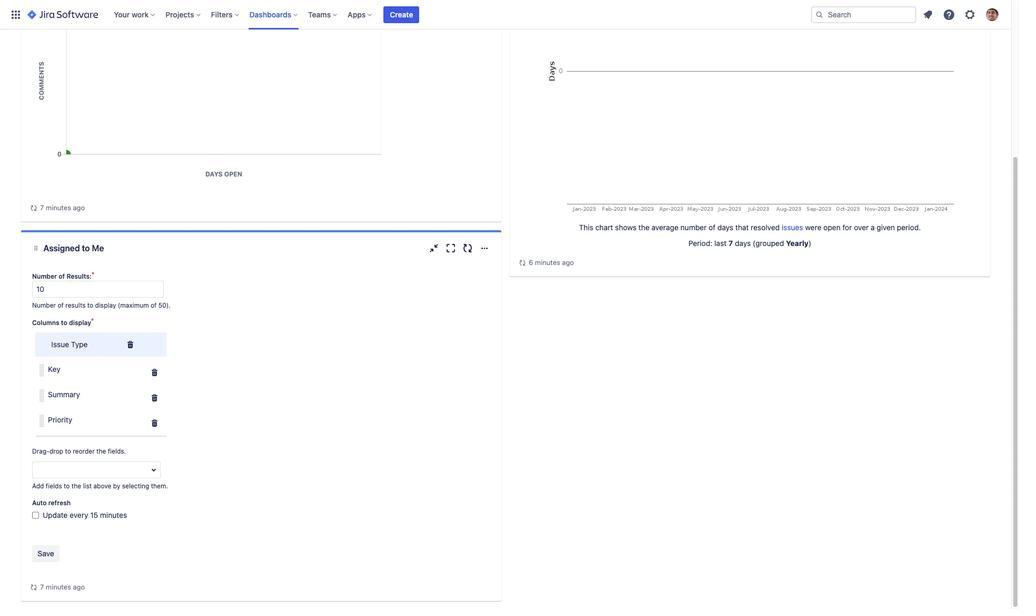 Task type: vqa. For each thing, say whether or not it's contained in the screenshot.
Print
no



Task type: describe. For each thing, give the bounding box(es) containing it.
filters
[[211, 10, 233, 19]]

number for number of results:
[[32, 272, 57, 280]]

teams
[[308, 10, 331, 19]]

of left results
[[58, 301, 64, 309]]

an arrow curved in a circular way on the button that refreshes the dashboard image for 7 minutes ago
[[30, 204, 38, 212]]

create
[[390, 10, 413, 19]]

15
[[90, 511, 98, 520]]

undefined generated chart image image
[[542, 0, 959, 214]]

a
[[871, 223, 875, 232]]

create button
[[384, 6, 420, 23]]

dashboards button
[[246, 6, 302, 23]]

add
[[32, 482, 44, 490]]

auto
[[32, 499, 47, 507]]

minutes for an arrow curved in a circular way on the button that refreshes the dashboard image within region
[[535, 258, 561, 267]]

primary element
[[6, 0, 812, 29]]

Auto refresh checkbox
[[32, 510, 39, 521]]

to right columns
[[61, 319, 67, 327]]

assigned
[[43, 243, 80, 253]]

add fields to the list above by selecting them.
[[32, 482, 168, 490]]

7 for assigned to me region
[[40, 583, 44, 591]]

drag-drop to reorder the fields.
[[32, 447, 126, 455]]

drag-
[[32, 447, 49, 455]]

ago for 7 minutes ago region
[[73, 203, 85, 212]]

filters button
[[208, 6, 243, 23]]

issue
[[51, 340, 69, 349]]

this chart shows the average number of days that resolved issues were open for over a given period.
[[579, 223, 921, 232]]

fields
[[46, 482, 62, 490]]

more actions for assigned to me gadget image
[[478, 242, 491, 255]]

open
[[824, 223, 841, 232]]

refresh assigned to me image
[[462, 242, 474, 255]]

resolved
[[751, 223, 780, 232]]

your profile and settings image
[[986, 8, 999, 21]]

settings image
[[964, 8, 977, 21]]

type
[[71, 340, 88, 349]]

every
[[70, 511, 88, 520]]

an arrow curved in a circular way on the button that refreshes the dashboard image
[[30, 583, 38, 592]]

)
[[809, 239, 812, 248]]

auto refresh
[[32, 499, 71, 507]]

number for number of results to display (maximum of 50).
[[32, 301, 56, 309]]

1 vertical spatial the
[[96, 447, 106, 455]]

number of results:
[[32, 272, 92, 280]]

reorder
[[73, 447, 95, 455]]

7 for 7 minutes ago region
[[40, 203, 44, 212]]

dashboards
[[250, 10, 291, 19]]

update
[[43, 511, 68, 520]]

minutes for an arrow curved in a circular way on the button that refreshes the dashboard image in the 7 minutes ago region
[[46, 203, 71, 212]]

minimize assigned to me image
[[428, 242, 441, 255]]

period: last 7 days (grouped yearly )
[[689, 239, 812, 248]]

7 minutes ago for assigned to me region
[[40, 583, 85, 591]]

number
[[681, 223, 707, 232]]

projects button
[[162, 6, 205, 23]]

shows
[[615, 223, 637, 232]]

update every 15 minutes
[[43, 511, 127, 520]]

assigned to me
[[43, 243, 104, 253]]

teams button
[[305, 6, 342, 23]]

1 vertical spatial days
[[735, 239, 751, 248]]

1 vertical spatial display
[[69, 319, 91, 327]]

help image
[[943, 8, 956, 21]]

search image
[[816, 10, 824, 19]]

this
[[579, 223, 594, 232]]

assigned to me region
[[30, 264, 493, 593]]

0 vertical spatial days
[[718, 223, 734, 232]]

them.
[[151, 482, 168, 490]]

for
[[843, 223, 852, 232]]

notifications image
[[922, 8, 935, 21]]

banner containing your work
[[0, 0, 1012, 30]]

maximize assigned to me image
[[445, 242, 457, 255]]

Search field
[[812, 6, 917, 23]]



Task type: locate. For each thing, give the bounding box(es) containing it.
list
[[83, 482, 92, 490]]

ago
[[73, 203, 85, 212], [562, 258, 574, 267], [73, 583, 85, 591]]

None text field
[[32, 462, 161, 478]]

over
[[854, 223, 869, 232]]

display left (maximum
[[95, 301, 116, 309]]

None text field
[[32, 281, 164, 298]]

2 7 minutes ago from the top
[[40, 583, 85, 591]]

minutes right 6
[[535, 258, 561, 267]]

to
[[82, 243, 90, 253], [87, 301, 93, 309], [61, 319, 67, 327], [65, 447, 71, 455], [64, 482, 70, 490]]

yearly
[[786, 239, 809, 248]]

by
[[113, 482, 120, 490]]

number of results to display (maximum of 50).
[[32, 301, 171, 309]]

1 horizontal spatial days
[[735, 239, 751, 248]]

1 horizontal spatial an arrow curved in a circular way on the button that refreshes the dashboard image
[[519, 258, 527, 267]]

1 number from the top
[[32, 272, 57, 280]]

your work
[[114, 10, 149, 19]]

ago inside assigned to me region
[[73, 583, 85, 591]]

issues link
[[782, 223, 804, 232]]

2 vertical spatial ago
[[73, 583, 85, 591]]

minutes right the 15
[[100, 511, 127, 520]]

0 vertical spatial the
[[639, 223, 650, 232]]

minutes
[[46, 203, 71, 212], [535, 258, 561, 267], [100, 511, 127, 520], [46, 583, 71, 591]]

2 vertical spatial 7
[[40, 583, 44, 591]]

priority
[[48, 415, 72, 424]]

7 minutes ago
[[40, 203, 85, 212], [40, 583, 85, 591]]

period:
[[689, 239, 713, 248]]

days
[[718, 223, 734, 232], [735, 239, 751, 248]]

number up columns
[[32, 301, 56, 309]]

to left me
[[82, 243, 90, 253]]

7 up assigned
[[40, 203, 44, 212]]

None submit
[[32, 545, 60, 562]]

0 vertical spatial 7
[[40, 203, 44, 212]]

0 vertical spatial 7 minutes ago
[[40, 203, 85, 212]]

1 horizontal spatial the
[[96, 447, 106, 455]]

1 7 minutes ago from the top
[[40, 203, 85, 212]]

7 minutes ago inside assigned to me region
[[40, 583, 85, 591]]

appswitcher icon image
[[9, 8, 22, 21]]

to right drop in the bottom left of the page
[[65, 447, 71, 455]]

(grouped
[[753, 239, 784, 248]]

apps button
[[345, 6, 376, 23]]

your work button
[[111, 6, 159, 23]]

minutes up assigned
[[46, 203, 71, 212]]

the left fields. at the bottom left of page
[[96, 447, 106, 455]]

0 vertical spatial display
[[95, 301, 116, 309]]

ago up assigned to me
[[73, 203, 85, 212]]

issues
[[782, 223, 804, 232]]

0 horizontal spatial an arrow curved in a circular way on the button that refreshes the dashboard image
[[30, 204, 38, 212]]

region containing this chart shows the average number of days that resolved
[[519, 0, 982, 268]]

0 vertical spatial number
[[32, 272, 57, 280]]

of inside region
[[709, 223, 716, 232]]

none submit inside assigned to me region
[[32, 545, 60, 562]]

the for average
[[639, 223, 650, 232]]

minutes right an arrow curved in a circular way on the button that refreshes the dashboard icon
[[46, 583, 71, 591]]

ago for region containing this chart shows the average number of days that resolved
[[562, 258, 574, 267]]

1 horizontal spatial display
[[95, 301, 116, 309]]

results
[[66, 301, 86, 309]]

7 minutes ago inside region
[[40, 203, 85, 212]]

2 vertical spatial the
[[72, 482, 81, 490]]

fields.
[[108, 447, 126, 455]]

number down assigned
[[32, 272, 57, 280]]

1 vertical spatial ago
[[562, 258, 574, 267]]

me
[[92, 243, 104, 253]]

your
[[114, 10, 130, 19]]

an arrow curved in a circular way on the button that refreshes the dashboard image inside 7 minutes ago region
[[30, 204, 38, 212]]

chart
[[596, 223, 613, 232]]

results:
[[67, 272, 92, 280]]

1 vertical spatial an arrow curved in a circular way on the button that refreshes the dashboard image
[[519, 258, 527, 267]]

(maximum
[[118, 301, 149, 309]]

were
[[806, 223, 822, 232]]

2 number from the top
[[32, 301, 56, 309]]

region
[[519, 0, 982, 268]]

banner
[[0, 0, 1012, 30]]

none text field inside assigned to me region
[[32, 281, 164, 298]]

the left list
[[72, 482, 81, 490]]

drop
[[49, 447, 63, 455]]

0 horizontal spatial days
[[718, 223, 734, 232]]

1 vertical spatial 7
[[729, 239, 733, 248]]

7
[[40, 203, 44, 212], [729, 239, 733, 248], [40, 583, 44, 591]]

the right shows
[[639, 223, 650, 232]]

7 right the last on the top
[[729, 239, 733, 248]]

50).
[[158, 301, 171, 309]]

days down that
[[735, 239, 751, 248]]

columns to display
[[32, 319, 91, 327]]

columns
[[32, 319, 59, 327]]

apps
[[348, 10, 366, 19]]

the for list
[[72, 482, 81, 490]]

of left 50).
[[151, 301, 157, 309]]

an arrow curved in a circular way on the button that refreshes the dashboard image inside region
[[519, 258, 527, 267]]

period.
[[898, 223, 921, 232]]

jira software image
[[27, 8, 98, 21], [27, 8, 98, 21]]

summary
[[48, 390, 80, 399]]

to right fields
[[64, 482, 70, 490]]

6
[[529, 258, 533, 267]]

selecting
[[122, 482, 149, 490]]

refresh
[[48, 499, 71, 507]]

average
[[652, 223, 679, 232]]

issue type
[[51, 340, 88, 349]]

none text field inside assigned to me region
[[32, 462, 161, 478]]

0 horizontal spatial the
[[72, 482, 81, 490]]

7 minutes ago right an arrow curved in a circular way on the button that refreshes the dashboard icon
[[40, 583, 85, 591]]

of left results:
[[59, 272, 65, 280]]

of up the last on the top
[[709, 223, 716, 232]]

1 vertical spatial 7 minutes ago
[[40, 583, 85, 591]]

an arrow curved in a circular way on the button that refreshes the dashboard image
[[30, 204, 38, 212], [519, 258, 527, 267]]

minutes for an arrow curved in a circular way on the button that refreshes the dashboard icon
[[46, 583, 71, 591]]

display
[[95, 301, 116, 309], [69, 319, 91, 327]]

1 vertical spatial number
[[32, 301, 56, 309]]

0 horizontal spatial display
[[69, 319, 91, 327]]

given
[[877, 223, 896, 232]]

7 minutes ago up assigned
[[40, 203, 85, 212]]

ago for assigned to me region
[[73, 583, 85, 591]]

an arrow curved in a circular way on the button that refreshes the dashboard image for 6 minutes ago
[[519, 258, 527, 267]]

the
[[639, 223, 650, 232], [96, 447, 106, 455], [72, 482, 81, 490]]

display down results
[[69, 319, 91, 327]]

days up the last on the top
[[718, 223, 734, 232]]

7 right an arrow curved in a circular way on the button that refreshes the dashboard icon
[[40, 583, 44, 591]]

that
[[736, 223, 749, 232]]

key
[[48, 365, 60, 374]]

work
[[132, 10, 149, 19]]

2 horizontal spatial the
[[639, 223, 650, 232]]

to right results
[[87, 301, 93, 309]]

above
[[93, 482, 111, 490]]

6 minutes ago
[[529, 258, 574, 267]]

number
[[32, 272, 57, 280], [32, 301, 56, 309]]

0 vertical spatial an arrow curved in a circular way on the button that refreshes the dashboard image
[[30, 204, 38, 212]]

ago right an arrow curved in a circular way on the button that refreshes the dashboard icon
[[73, 583, 85, 591]]

projects
[[166, 10, 194, 19]]

the inside region
[[639, 223, 650, 232]]

7 minutes ago for 7 minutes ago region
[[40, 203, 85, 212]]

0 vertical spatial ago
[[73, 203, 85, 212]]

7 minutes ago region
[[30, 0, 493, 213]]

of
[[709, 223, 716, 232], [59, 272, 65, 280], [58, 301, 64, 309], [151, 301, 157, 309]]

ago right 6
[[562, 258, 574, 267]]

7 inside assigned to me region
[[40, 583, 44, 591]]

last
[[715, 239, 727, 248]]



